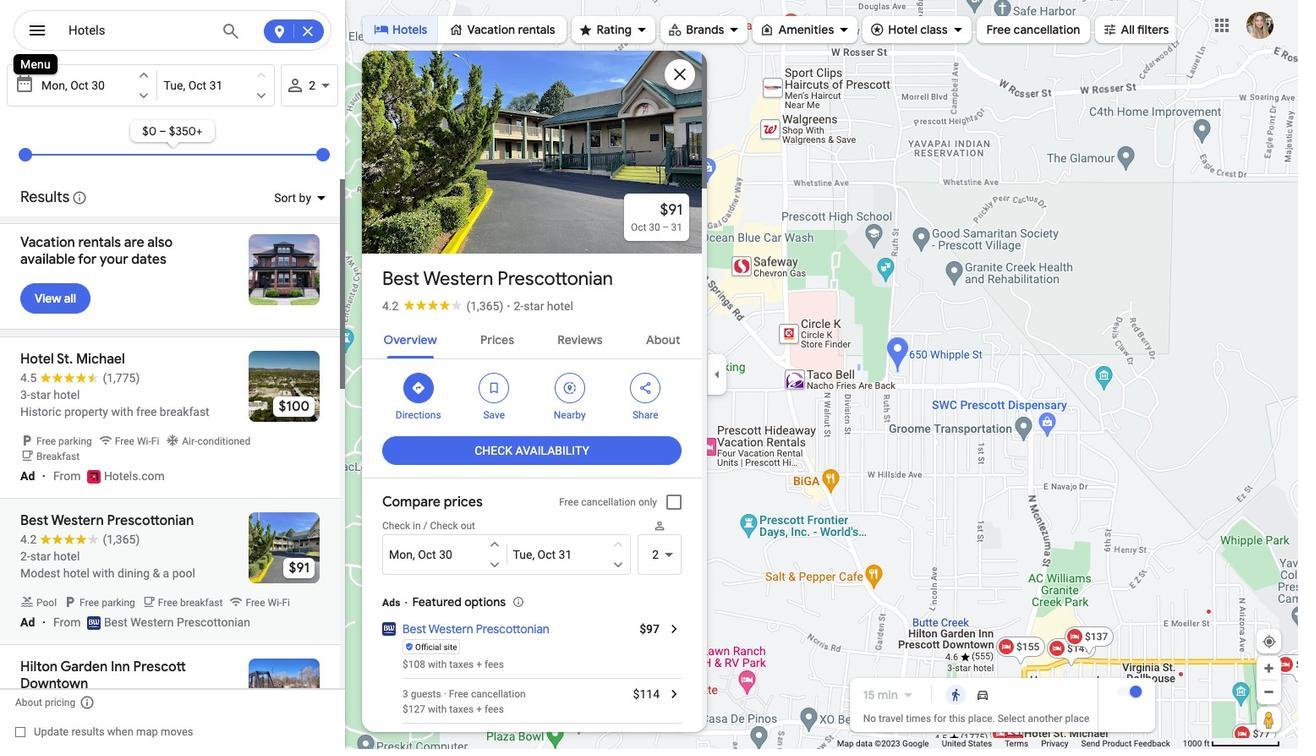 Task type: describe. For each thing, give the bounding box(es) containing it.
for inside vacation rentals are also available for your dates
[[78, 251, 97, 268]]

1 vertical spatial western
[[429, 622, 473, 637]]


[[411, 379, 426, 398]]

set check in one day later image
[[487, 557, 502, 573]]

united states
[[942, 739, 992, 749]]

check in / check out
[[382, 520, 475, 532]]

options
[[465, 595, 506, 610]]

more information about these ads image
[[513, 596, 525, 608]]

no
[[863, 713, 876, 725]]

$350+
[[169, 123, 203, 139]]

 all filters
[[1103, 20, 1169, 38]]

tue, oct 31 for set check out one day later image
[[513, 548, 572, 562]]

results main content
[[0, 61, 345, 749]]

Vacation rentals radio
[[439, 16, 566, 43]]

out
[[461, 520, 475, 532]]

view all
[[35, 291, 76, 306]]

3
[[403, 689, 408, 700]]

31 for set check out one day later icon
[[209, 79, 223, 92]]

(1,365)
[[466, 299, 504, 313]]

in
[[413, 520, 421, 532]]

all
[[64, 291, 76, 306]]

best western prescottonian main content
[[359, 23, 707, 749]]

1,114 photos button
[[375, 211, 490, 241]]

$127
[[403, 704, 425, 716]]


[[449, 20, 464, 39]]

map
[[136, 726, 158, 738]]

set check out one day later image
[[254, 88, 269, 103]]

set check out one day earlier image for set check out one day later icon
[[254, 68, 269, 83]]

mon, oct 30 for set check in one day later image
[[389, 548, 452, 562]]

filters
[[1137, 22, 1169, 37]]

 hotels
[[374, 20, 428, 39]]

none field inside hotels "field"
[[69, 20, 209, 41]]

save
[[483, 409, 505, 421]]

0 vertical spatial western
[[423, 267, 493, 291]]

featured options
[[412, 595, 506, 610]]

0 horizontal spatial free
[[449, 689, 469, 700]]

taxes for $108
[[449, 659, 474, 671]]

cancellation for free cancellation only
[[581, 497, 636, 508]]

$0 – $350+
[[142, 123, 203, 139]]

 hotel class
[[870, 20, 948, 38]]

$127 with taxes + fees
[[403, 704, 504, 716]]

mon, for set check in one day later icon at the top left
[[41, 79, 67, 92]]

available
[[20, 251, 75, 268]]

price per night region
[[7, 107, 338, 179]]

pricing
[[45, 697, 75, 709]]

1 vertical spatial best western prescottonian
[[403, 622, 550, 637]]

states
[[968, 739, 992, 749]]

featured
[[412, 595, 462, 610]]

min
[[878, 688, 898, 703]]

your
[[100, 251, 128, 268]]

taxes for $127
[[449, 704, 474, 716]]

hotel
[[888, 22, 918, 37]]

· 2-star hotel
[[507, 299, 573, 313]]

2 check from the left
[[430, 520, 458, 532]]

oct for set check in one day later image
[[418, 548, 436, 562]]

mon, oct 30 for set check in one day later icon at the top left
[[41, 79, 105, 92]]

dates
[[131, 251, 166, 268]]

ads
[[382, 597, 401, 609]]

all
[[1121, 22, 1135, 37]]

$97
[[640, 623, 660, 636]]

hotel
[[547, 299, 573, 313]]

show street view coverage image
[[1257, 707, 1281, 733]]

brands button
[[661, 11, 748, 48]]

$0
[[142, 123, 156, 139]]

by
[[299, 191, 311, 205]]

none radio inside "google maps" element
[[942, 685, 969, 705]]

monday, october 30 to tuesday, october 31 group inside results main content
[[7, 64, 275, 107]]

compare
[[382, 494, 441, 511]]

1 vertical spatial for
[[934, 713, 947, 725]]

15
[[863, 688, 875, 703]]


[[578, 20, 593, 38]]

set check in one day later image
[[136, 88, 151, 103]]

about for about
[[646, 332, 680, 348]]

set check in one day earlier image
[[136, 68, 151, 83]]

with for $127
[[428, 704, 447, 716]]

rentals inside  vacation rentals
[[518, 22, 555, 37]]

Hotels field
[[14, 10, 332, 52]]

/
[[423, 520, 428, 532]]

amenities
[[779, 22, 834, 37]]

toggle lodging type option group
[[363, 16, 566, 43]]

fees for $108 with taxes + fees
[[485, 659, 504, 671]]

prices button
[[467, 318, 528, 359]]

$108
[[403, 659, 425, 671]]

sort
[[274, 191, 296, 205]]

about button
[[633, 318, 694, 359]]

overview button
[[370, 318, 451, 359]]

class
[[920, 22, 948, 37]]

30 for set check in one day later image
[[439, 548, 452, 562]]

2 vertical spatial cancellation
[[471, 689, 526, 700]]

update
[[34, 726, 69, 738]]

set check out one day later image
[[611, 557, 626, 573]]

oct inside "$91 oct 30 – 31"
[[631, 222, 647, 233]]

$91 oct 30 – 31
[[631, 200, 683, 233]]

place.
[[968, 713, 995, 725]]

free for free cancellation
[[987, 22, 1011, 37]]

footer inside "google maps" element
[[837, 738, 1183, 749]]

prices
[[480, 332, 514, 348]]

zoom in image
[[1263, 662, 1276, 675]]

map data ©2023 google
[[837, 739, 929, 749]]

tue, for set check out one day later image
[[513, 548, 535, 562]]

+ for $127 with taxes + fees
[[476, 704, 482, 716]]

15 min
[[863, 688, 898, 703]]

about pricing
[[15, 697, 75, 709]]

30 – 31
[[649, 222, 683, 233]]

+ for $108 with taxes + fees
[[476, 659, 482, 671]]

map
[[837, 739, 854, 749]]

guests group
[[638, 519, 682, 575]]

product
[[1102, 739, 1132, 749]]

set check in one day earlier image
[[487, 537, 502, 552]]

terms button
[[1005, 738, 1029, 749]]

data
[[856, 739, 873, 749]]

overview
[[384, 332, 437, 348]]

1000 ft button
[[1183, 739, 1281, 749]]

free cancellation only
[[559, 497, 657, 508]]

3 guests · free cancellation
[[403, 689, 526, 700]]

prices
[[444, 494, 483, 511]]

view
[[35, 291, 61, 306]]



Task type: locate. For each thing, give the bounding box(es) containing it.
results
[[71, 726, 105, 738]]

0 vertical spatial tue,
[[164, 79, 185, 92]]

0 vertical spatial about
[[646, 332, 680, 348]]

0 vertical spatial tue, oct 31
[[164, 79, 223, 92]]

tue, right set check in one day later image
[[513, 548, 535, 562]]

2 taxes from the top
[[449, 704, 474, 716]]

google
[[903, 739, 929, 749]]

Hotels radio
[[363, 16, 439, 43]]

free inside button
[[987, 22, 1011, 37]]

check right / at the bottom left
[[430, 520, 458, 532]]

tue, for set check out one day later icon
[[164, 79, 185, 92]]

taxes down site on the bottom left of page
[[449, 659, 474, 671]]

sort by
[[274, 191, 311, 205]]

1 horizontal spatial check
[[430, 520, 458, 532]]

none radio inside "google maps" element
[[969, 685, 996, 705]]

2 button right set check out one day later image
[[638, 535, 682, 575]]

mon, inside check in / check out group
[[389, 548, 415, 562]]

None radio
[[942, 685, 969, 705]]

1,365 reviews element
[[466, 299, 504, 313]]

0 horizontal spatial tue, oct 31
[[164, 79, 223, 92]]

oct left 30 – 31
[[631, 222, 647, 233]]

–
[[159, 123, 166, 139]]

0 horizontal spatial for
[[78, 251, 97, 268]]

0 vertical spatial mon,
[[41, 79, 67, 92]]

1000 ft
[[1183, 739, 1210, 749]]

footer
[[837, 738, 1183, 749]]

1 horizontal spatial 2
[[652, 548, 659, 562]]

mon, down  button
[[41, 79, 67, 92]]

rentals left the are
[[78, 234, 121, 251]]

monday, october 30 to tuesday, october 31 group
[[7, 64, 275, 107], [382, 535, 631, 575]]

0 vertical spatial 2
[[309, 79, 316, 92]]

when
[[107, 726, 134, 738]]

None radio
[[969, 685, 996, 705]]

cancellation left only
[[581, 497, 636, 508]]

1 vertical spatial set check out one day earlier image
[[611, 537, 626, 552]]

2 right set check out one day later image
[[652, 548, 659, 562]]

results for hotels feed
[[0, 178, 345, 749]]

best western prescottonian down options at the bottom of page
[[403, 622, 550, 637]]

2 horizontal spatial cancellation
[[1014, 22, 1081, 37]]

0 horizontal spatial 31
[[209, 79, 223, 92]]

0 vertical spatial ·
[[507, 299, 510, 313]]

tue, oct 31 right set check in one day later image
[[513, 548, 572, 562]]

sort by button
[[264, 179, 335, 217]]

1 horizontal spatial mon,
[[389, 548, 415, 562]]

vacation rentals are also available for your dates
[[20, 234, 173, 268]]

select
[[998, 713, 1026, 725]]

1 horizontal spatial vacation
[[467, 22, 515, 37]]

free up the $127 with taxes + fees on the bottom of page
[[449, 689, 469, 700]]

mon, down in
[[389, 548, 415, 562]]

30 left set check in one day earlier icon
[[91, 79, 105, 92]]

are
[[124, 234, 144, 251]]

set check out one day earlier image for set check out one day later image
[[611, 537, 626, 552]]

check
[[475, 444, 513, 458]]

30 inside check in / check out group
[[439, 548, 452, 562]]

vacation right 
[[467, 22, 515, 37]]

mon, oct 30 down in
[[389, 548, 452, 562]]

tue, oct 31 inside check in / check out group
[[513, 548, 572, 562]]

1 vertical spatial mon,
[[389, 548, 415, 562]]

united
[[942, 739, 966, 749]]

best up '4.2' on the top left of the page
[[382, 267, 420, 291]]

1 vertical spatial monday, october 30 to tuesday, october 31 group
[[382, 535, 631, 575]]

None field
[[69, 20, 209, 41]]

0 horizontal spatial check
[[382, 520, 410, 532]]

with for $108
[[428, 659, 447, 671]]

send product feedback
[[1081, 739, 1171, 749]]

prescottonian up the hotel
[[498, 267, 613, 291]]

0 vertical spatial 30
[[91, 79, 105, 92]]

0 horizontal spatial rentals
[[78, 234, 121, 251]]

+
[[476, 659, 482, 671], [476, 704, 482, 716]]

0 vertical spatial best
[[382, 267, 420, 291]]

zoom out image
[[1263, 686, 1276, 699]]

compare prices
[[382, 494, 483, 511]]

fees up 3 guests · free cancellation
[[485, 659, 504, 671]]

· up the $127 with taxes + fees on the bottom of page
[[444, 689, 446, 700]]

1 vertical spatial prescottonian
[[476, 622, 550, 637]]

with down official site
[[428, 659, 447, 671]]

travel
[[879, 713, 904, 725]]

Update results when map moves checkbox
[[15, 722, 193, 743]]

vacation
[[467, 22, 515, 37], [20, 234, 75, 251]]

place
[[1065, 713, 1090, 725]]

oct left set check in one day earlier icon
[[70, 79, 89, 92]]

0 horizontal spatial 2 button
[[281, 64, 338, 107]]

0 vertical spatial 2 button
[[281, 64, 338, 107]]

results
[[20, 188, 70, 207]]

4.2 stars image
[[399, 299, 466, 310]]

brands
[[686, 22, 724, 37]]

guests
[[411, 689, 441, 700]]

set check out one day earlier image inside check in / check out group
[[611, 537, 626, 552]]

0 horizontal spatial set check out one day earlier image
[[254, 68, 269, 83]]

1 horizontal spatial free
[[559, 497, 579, 508]]

mon, oct 30 inside results main content
[[41, 79, 105, 92]]

western up site on the bottom left of page
[[429, 622, 473, 637]]

1 vertical spatial tue,
[[513, 548, 535, 562]]

0 horizontal spatial ·
[[444, 689, 446, 700]]

1000
[[1183, 739, 1202, 749]]

privacy button
[[1041, 738, 1069, 749]]

 search field
[[14, 10, 332, 54]]

directions
[[396, 409, 441, 421]]

western
[[423, 267, 493, 291], [429, 622, 473, 637]]

2 fees from the top
[[485, 704, 504, 716]]

31 inside check in / check out group
[[559, 548, 572, 562]]

site
[[444, 642, 457, 652]]

ft
[[1204, 739, 1210, 749]]

mon, inside results main content
[[41, 79, 67, 92]]

tue, oct 31 for set check out one day later icon
[[164, 79, 223, 92]]

1 with from the top
[[428, 659, 447, 671]]

1 vertical spatial taxes
[[449, 704, 474, 716]]

google account: michelle dermenjian  
(michelle.dermenjian@adept.ai) image
[[1247, 12, 1274, 39]]

 button
[[14, 10, 61, 54]]

1 vertical spatial fees
[[485, 704, 504, 716]]

western up the 4.2 stars image
[[423, 267, 493, 291]]

15 min button
[[863, 685, 919, 705]]

privacy
[[1041, 739, 1069, 749]]

31
[[209, 79, 223, 92], [559, 548, 572, 562]]

0 horizontal spatial tue,
[[164, 79, 185, 92]]

hotels
[[392, 22, 428, 37]]

oct
[[70, 79, 89, 92], [188, 79, 207, 92], [631, 222, 647, 233], [418, 548, 436, 562], [538, 548, 556, 562]]

0 vertical spatial +
[[476, 659, 482, 671]]

best western prescottonian up the (1,365)
[[382, 267, 613, 291]]

for left your
[[78, 251, 97, 268]]

mon, oct 30 inside check in / check out group
[[389, 548, 452, 562]]

prescottonian down 'more information about these ads' icon
[[476, 622, 550, 637]]


[[638, 379, 653, 398]]

tue, oct 31 inside results main content
[[164, 79, 223, 92]]

1 vertical spatial 2 button
[[638, 535, 682, 575]]

$114
[[633, 688, 660, 701]]

walking image
[[949, 689, 963, 702]]

0 vertical spatial fees
[[485, 659, 504, 671]]

0 vertical spatial with
[[428, 659, 447, 671]]

with down the guests
[[428, 704, 447, 716]]

cancellation left  on the top right
[[1014, 22, 1081, 37]]

1 vertical spatial about
[[15, 697, 42, 709]]

1 vertical spatial ·
[[444, 689, 446, 700]]

mon, for set check in one day later image
[[389, 548, 415, 562]]

photo of best western prescottonian image
[[359, 23, 705, 282]]

0 horizontal spatial about
[[15, 697, 42, 709]]

0 vertical spatial taxes
[[449, 659, 474, 671]]

1 horizontal spatial tue, oct 31
[[513, 548, 572, 562]]

about inside 'button'
[[646, 332, 680, 348]]

2 inside guests group
[[652, 548, 659, 562]]

2 button right set check out one day later icon
[[281, 64, 338, 107]]

0 horizontal spatial monday, october 30 to tuesday, october 31 group
[[7, 64, 275, 107]]


[[374, 20, 389, 39]]

cancellation
[[1014, 22, 1081, 37], [581, 497, 636, 508], [471, 689, 526, 700]]

set check out one day earlier image up set check out one day later image
[[611, 537, 626, 552]]

1 horizontal spatial rentals
[[518, 22, 555, 37]]

1 check from the left
[[382, 520, 410, 532]]

set check out one day earlier image
[[254, 68, 269, 83], [611, 537, 626, 552]]

0 horizontal spatial mon, oct 30
[[41, 79, 105, 92]]

footer containing map data ©2023 google
[[837, 738, 1183, 749]]

30
[[91, 79, 105, 92], [439, 548, 452, 562]]


[[487, 379, 502, 398]]

about left pricing
[[15, 697, 42, 709]]

2 horizontal spatial free
[[987, 22, 1011, 37]]

for
[[78, 251, 97, 268], [934, 713, 947, 725]]

vacation inside  vacation rentals
[[467, 22, 515, 37]]

1 vertical spatial mon, oct 30
[[389, 548, 452, 562]]

1 vertical spatial 30
[[439, 548, 452, 562]]

1 vertical spatial with
[[428, 704, 447, 716]]

30 inside results main content
[[91, 79, 105, 92]]

vacation inside vacation rentals are also available for your dates
[[20, 234, 75, 251]]

2 inside results main content
[[309, 79, 316, 92]]

cancellation for free cancellation
[[1014, 22, 1081, 37]]

· left 2-
[[507, 299, 510, 313]]

1 vertical spatial vacation
[[20, 234, 75, 251]]

0 vertical spatial for
[[78, 251, 97, 268]]

0 vertical spatial cancellation
[[1014, 22, 1081, 37]]

set check out one day earlier image inside results main content
[[254, 68, 269, 83]]

check left in
[[382, 520, 410, 532]]

for left this
[[934, 713, 947, 725]]

1 horizontal spatial tue,
[[513, 548, 535, 562]]

©2023
[[875, 739, 901, 749]]

0 vertical spatial free
[[987, 22, 1011, 37]]

tue, oct 31 up $350+
[[164, 79, 223, 92]]

1,114 photos
[[405, 218, 483, 234]]

tue, inside results main content
[[164, 79, 185, 92]]

cancellation up the $127 with taxes + fees on the bottom of page
[[471, 689, 526, 700]]

2 + from the top
[[476, 704, 482, 716]]

1 vertical spatial +
[[476, 704, 482, 716]]

oct right set check in one day later image
[[538, 548, 556, 562]]


[[1103, 20, 1118, 38]]

check availability link
[[382, 431, 682, 471]]

mon, oct 30 down  button
[[41, 79, 105, 92]]

0 vertical spatial set check out one day earlier image
[[254, 68, 269, 83]]

30 down check in / check out
[[439, 548, 452, 562]]

monday, october 30 to tuesday, october 31 group down out on the bottom left of the page
[[382, 535, 631, 575]]

30 for set check in one day later icon at the top left
[[91, 79, 105, 92]]

free down the availability
[[559, 497, 579, 508]]

vacation down results
[[20, 234, 75, 251]]

oct up $350+
[[188, 79, 207, 92]]

0 horizontal spatial cancellation
[[471, 689, 526, 700]]

+ down 3 guests · free cancellation
[[476, 704, 482, 716]]

mon, oct 30
[[41, 79, 105, 92], [389, 548, 452, 562]]

1 vertical spatial free
[[559, 497, 579, 508]]

1 horizontal spatial ·
[[507, 299, 510, 313]]

0 vertical spatial best western prescottonian
[[382, 267, 613, 291]]

31 inside results main content
[[209, 79, 223, 92]]

0 horizontal spatial 30
[[91, 79, 105, 92]]

free cancellation button
[[977, 11, 1091, 48]]

1 vertical spatial rentals
[[78, 234, 121, 251]]

about pricing image
[[80, 695, 95, 711]]

oct down / at the bottom left
[[418, 548, 436, 562]]

tab list
[[362, 318, 702, 359]]

$108 with taxes + fees
[[403, 659, 504, 671]]

view all button
[[20, 278, 91, 319]]

times
[[906, 713, 931, 725]]

show your location image
[[1262, 634, 1277, 650]]

fees for $127 with taxes + fees
[[485, 704, 504, 716]]

about for about pricing
[[15, 697, 42, 709]]

google maps element
[[0, 0, 1298, 749]]

tab list inside the best western prescottonian main content
[[362, 318, 702, 359]]

1 fees from the top
[[485, 659, 504, 671]]

1 horizontal spatial set check out one day earlier image
[[611, 537, 626, 552]]

0 horizontal spatial 2
[[309, 79, 316, 92]]

Turn off travel time tool checkbox
[[1117, 686, 1142, 698]]

0 vertical spatial monday, october 30 to tuesday, october 31 group
[[7, 64, 275, 107]]

best up "official"
[[403, 622, 426, 637]]

0 vertical spatial mon, oct 30
[[41, 79, 105, 92]]

0 vertical spatial rentals
[[518, 22, 555, 37]]

1 vertical spatial 31
[[559, 548, 572, 562]]

driving image
[[976, 689, 990, 702]]

another
[[1028, 713, 1063, 725]]

1 horizontal spatial about
[[646, 332, 680, 348]]

official site
[[415, 642, 457, 652]]

1 horizontal spatial mon, oct 30
[[389, 548, 452, 562]]

free right class
[[987, 22, 1011, 37]]

2 with from the top
[[428, 704, 447, 716]]

oct for set check out one day later icon
[[188, 79, 207, 92]]

official
[[415, 642, 441, 652]]

collapse side panel image
[[708, 365, 727, 384]]

about up 
[[646, 332, 680, 348]]

2 button inside the best western prescottonian main content
[[638, 535, 682, 575]]

star
[[524, 299, 544, 313]]

1 horizontal spatial cancellation
[[581, 497, 636, 508]]

tab list containing overview
[[362, 318, 702, 359]]

tue, inside check in / check out group
[[513, 548, 535, 562]]

1 horizontal spatial 31
[[559, 548, 572, 562]]

rentals inside vacation rentals are also available for your dates
[[78, 234, 121, 251]]

1 taxes from the top
[[449, 659, 474, 671]]

2 button
[[281, 64, 338, 107], [638, 535, 682, 575]]

0 vertical spatial vacation
[[467, 22, 515, 37]]

$91
[[660, 200, 683, 220]]

1 vertical spatial tue, oct 31
[[513, 548, 572, 562]]

amenities button
[[753, 11, 858, 48]]

2 right set check out one day later icon
[[309, 79, 316, 92]]

reviews
[[558, 332, 603, 348]]


[[27, 19, 47, 42]]

share
[[633, 409, 659, 421]]

check in / check out group
[[382, 519, 631, 575]]

cancellation inside button
[[1014, 22, 1081, 37]]

2 vertical spatial free
[[449, 689, 469, 700]]

free for free cancellation only
[[559, 497, 579, 508]]

0 vertical spatial prescottonian
[[498, 267, 613, 291]]

2-
[[514, 299, 524, 313]]

tue, right set check in one day earlier icon
[[164, 79, 185, 92]]

monday, october 30 to tuesday, october 31 group up $0
[[7, 64, 275, 107]]

free
[[987, 22, 1011, 37], [559, 497, 579, 508], [449, 689, 469, 700]]

0 horizontal spatial vacation
[[20, 234, 75, 251]]

1 horizontal spatial 30
[[439, 548, 452, 562]]

0 horizontal spatial mon,
[[41, 79, 67, 92]]

set check out one day earlier image up set check out one day later icon
[[254, 68, 269, 83]]

fees down 3 guests · free cancellation
[[485, 704, 504, 716]]


[[870, 20, 885, 38]]

actions for best western prescottonian region
[[362, 359, 702, 431]]

taxes down 3 guests · free cancellation
[[449, 704, 474, 716]]

taxes
[[449, 659, 474, 671], [449, 704, 474, 716]]

1 horizontal spatial for
[[934, 713, 947, 725]]

1 vertical spatial cancellation
[[581, 497, 636, 508]]

oct for set check in one day later icon at the top left
[[70, 79, 89, 92]]

0 vertical spatial 31
[[209, 79, 223, 92]]

send product feedback button
[[1081, 738, 1171, 749]]

31 left set check out one day later image
[[559, 548, 572, 562]]

oct for set check out one day later image
[[538, 548, 556, 562]]

rentals left  on the left of page
[[518, 22, 555, 37]]

 rating
[[578, 20, 632, 38]]

update results when map moves
[[34, 726, 193, 738]]

check availability
[[475, 444, 589, 458]]

1 vertical spatial best
[[403, 622, 426, 637]]

1 vertical spatial 2
[[652, 548, 659, 562]]

turn off travel time tool image
[[1130, 686, 1142, 698]]

only
[[639, 497, 657, 508]]

+ up 3 guests · free cancellation
[[476, 659, 482, 671]]

availability
[[516, 444, 589, 458]]

31 left set check out one day later icon
[[209, 79, 223, 92]]

about inside results main content
[[15, 697, 42, 709]]

1 horizontal spatial monday, october 30 to tuesday, october 31 group
[[382, 535, 631, 575]]

1 + from the top
[[476, 659, 482, 671]]

31 for set check out one day later image
[[559, 548, 572, 562]]

1 horizontal spatial 2 button
[[638, 535, 682, 575]]



Task type: vqa. For each thing, say whether or not it's contained in the screenshot.
the leftmost 'cancellation'
yes



